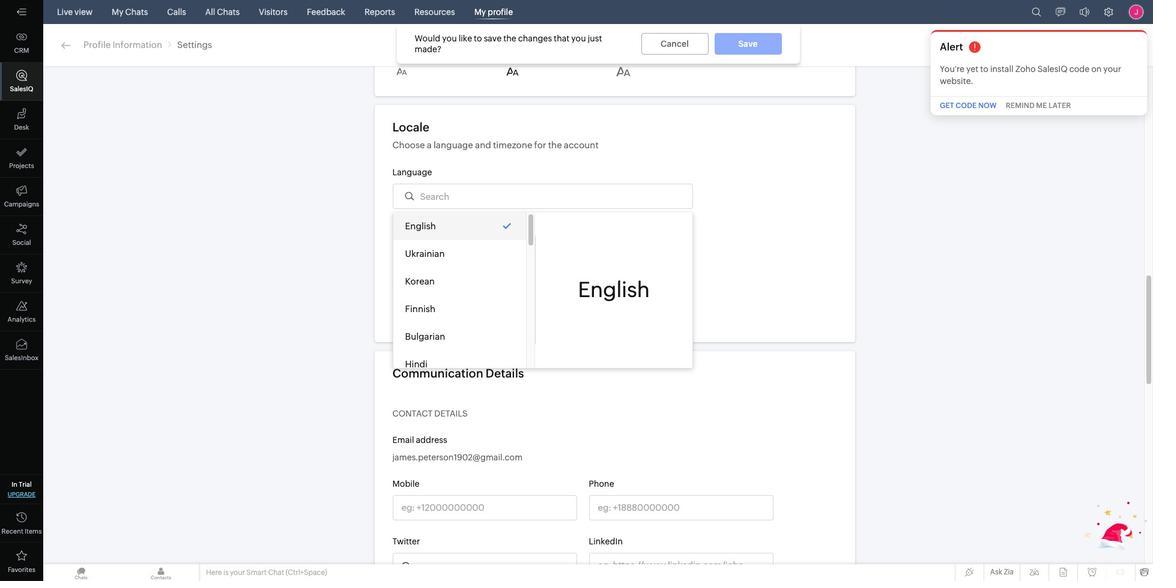 Task type: describe. For each thing, give the bounding box(es) containing it.
my for my profile
[[474, 7, 486, 17]]

my chats link
[[107, 0, 153, 24]]

live view
[[57, 7, 93, 17]]

analytics
[[8, 316, 36, 323]]

favorites
[[8, 566, 35, 574]]

crm link
[[0, 24, 43, 62]]

your
[[230, 569, 245, 577]]

resources link
[[410, 0, 460, 24]]

ask
[[990, 568, 1002, 577]]

salesiq
[[10, 85, 33, 92]]

configure settings image
[[1104, 7, 1113, 17]]

feedback
[[307, 7, 345, 17]]

visitors
[[259, 7, 288, 17]]

analytics link
[[0, 293, 43, 332]]

all chats link
[[200, 0, 244, 24]]

survey
[[11, 277, 32, 285]]

desk link
[[0, 101, 43, 139]]

feedback link
[[302, 0, 350, 24]]

chats for my chats
[[125, 7, 148, 17]]

contacts image
[[123, 565, 199, 581]]

survey link
[[0, 255, 43, 293]]

toggle chat sounds image
[[1080, 7, 1089, 17]]

chats for all chats
[[217, 7, 240, 17]]

calls
[[167, 7, 186, 17]]

upgrade
[[8, 491, 36, 498]]

ask zia
[[990, 568, 1014, 577]]

zia
[[1004, 568, 1014, 577]]

live
[[57, 7, 73, 17]]

chat
[[268, 569, 284, 577]]

my chats
[[112, 7, 148, 17]]

smart
[[246, 569, 267, 577]]



Task type: locate. For each thing, give the bounding box(es) containing it.
chats
[[125, 7, 148, 17], [217, 7, 240, 17]]

here is your smart chat (ctrl+space)
[[206, 569, 327, 577]]

here
[[206, 569, 222, 577]]

recent
[[2, 528, 23, 535]]

my
[[112, 7, 124, 17], [474, 7, 486, 17]]

visitors link
[[254, 0, 292, 24]]

my profile
[[474, 7, 513, 17]]

all
[[205, 7, 215, 17]]

view
[[75, 7, 93, 17]]

chats image
[[43, 565, 119, 581]]

all chats
[[205, 7, 240, 17]]

chats right all at the top left of the page
[[217, 7, 240, 17]]

desk
[[14, 124, 29, 131]]

2 chats from the left
[[217, 7, 240, 17]]

0 horizontal spatial my
[[112, 7, 124, 17]]

0 horizontal spatial chats
[[125, 7, 148, 17]]

salesiq link
[[0, 62, 43, 101]]

salesinbox
[[5, 354, 38, 362]]

in
[[12, 481, 17, 488]]

trial
[[19, 481, 32, 488]]

crm
[[14, 47, 29, 54]]

reports link
[[360, 0, 400, 24]]

campaigns link
[[0, 178, 43, 216]]

profile
[[488, 7, 513, 17]]

calls link
[[162, 0, 191, 24]]

social link
[[0, 216, 43, 255]]

my right the "view"
[[112, 7, 124, 17]]

my for my chats
[[112, 7, 124, 17]]

my left profile
[[474, 7, 486, 17]]

chats left calls link
[[125, 7, 148, 17]]

live view link
[[52, 0, 97, 24]]

reports
[[364, 7, 395, 17]]

projects
[[9, 162, 34, 169]]

1 horizontal spatial chats
[[217, 7, 240, 17]]

in trial upgrade
[[8, 481, 36, 498]]

2 my from the left
[[474, 7, 486, 17]]

recent items
[[2, 528, 42, 535]]

items
[[25, 528, 42, 535]]

1 my from the left
[[112, 7, 124, 17]]

1 chats from the left
[[125, 7, 148, 17]]

message board image
[[1056, 7, 1065, 17]]

projects link
[[0, 139, 43, 178]]

1 horizontal spatial my
[[474, 7, 486, 17]]

is
[[223, 569, 229, 577]]

resources
[[414, 7, 455, 17]]

campaigns
[[4, 201, 39, 208]]

salesinbox link
[[0, 332, 43, 370]]

social
[[12, 239, 31, 246]]

search image
[[1032, 7, 1041, 17]]

my profile link
[[469, 0, 518, 24]]

(ctrl+space)
[[286, 569, 327, 577]]



Task type: vqa. For each thing, say whether or not it's contained in the screenshot.
Live at left
yes



